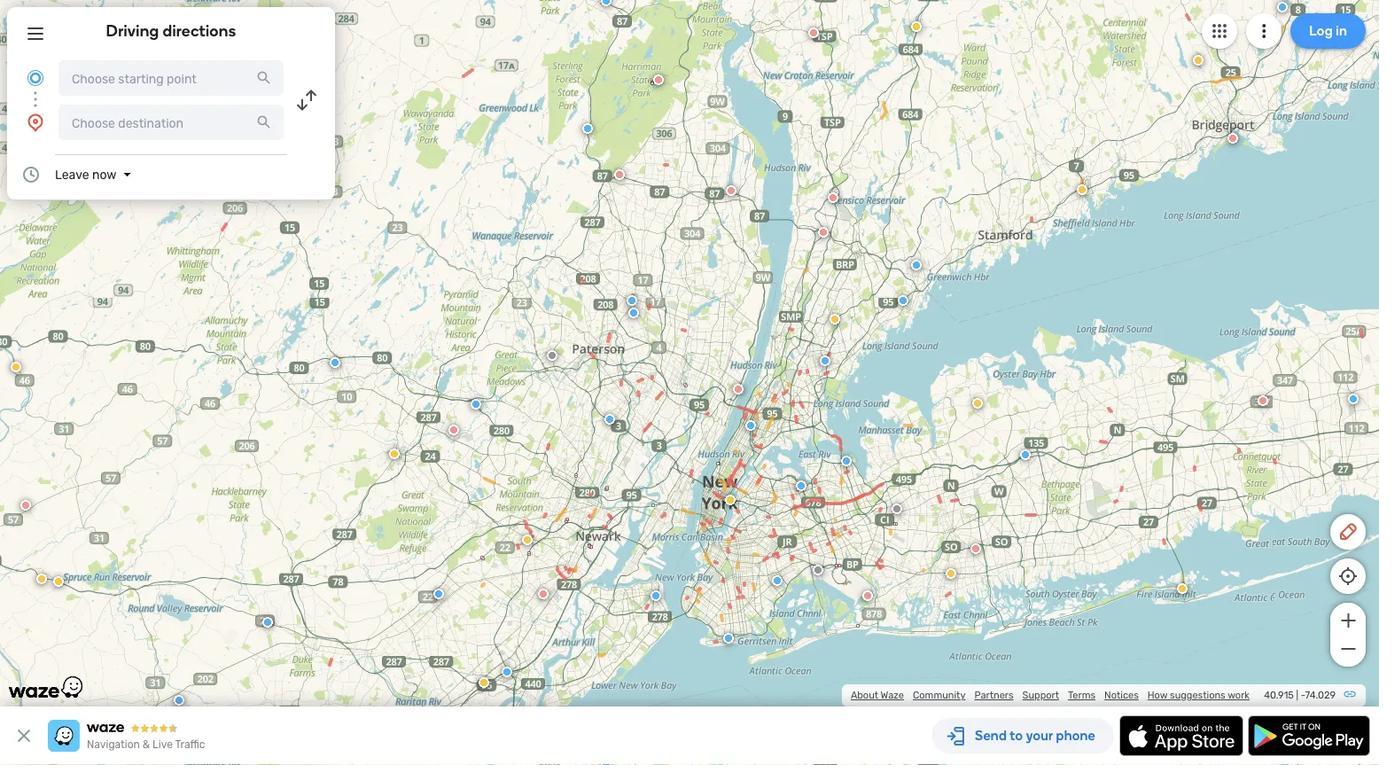 Task type: vqa. For each thing, say whether or not it's contained in the screenshot.
clock icon at left top
yes



Task type: describe. For each thing, give the bounding box(es) containing it.
live
[[153, 739, 173, 751]]

-
[[1302, 690, 1306, 702]]

74.029
[[1306, 690, 1337, 702]]

navigation
[[87, 739, 140, 751]]

zoom out image
[[1338, 639, 1360, 660]]

Choose destination text field
[[59, 105, 284, 140]]

current location image
[[25, 67, 46, 89]]

community
[[913, 690, 966, 702]]

how suggestions work link
[[1148, 690, 1251, 702]]

leave
[[55, 167, 89, 182]]

pencil image
[[1338, 521, 1360, 543]]

partners link
[[975, 690, 1014, 702]]

driving directions
[[106, 21, 236, 40]]

suggestions
[[1171, 690, 1226, 702]]

terms
[[1069, 690, 1096, 702]]

about waze link
[[851, 690, 905, 702]]

traffic
[[175, 739, 205, 751]]

how
[[1148, 690, 1168, 702]]

location image
[[25, 112, 46, 133]]

1 horizontal spatial accident image
[[892, 504, 903, 514]]

notices link
[[1105, 690, 1139, 702]]

accident image
[[813, 565, 824, 576]]

terms link
[[1069, 690, 1096, 702]]



Task type: locate. For each thing, give the bounding box(es) containing it.
notices
[[1105, 690, 1139, 702]]

hazard image
[[912, 21, 922, 32], [1078, 184, 1088, 195], [830, 314, 841, 325], [973, 398, 984, 409], [522, 535, 533, 545], [946, 568, 957, 579], [36, 574, 47, 584], [1178, 584, 1188, 594], [479, 678, 490, 688]]

navigation & live traffic
[[87, 739, 205, 751]]

road closed image
[[615, 169, 625, 180], [828, 192, 839, 203], [819, 227, 829, 238], [449, 425, 459, 435], [20, 500, 31, 511], [971, 544, 982, 554], [538, 589, 549, 600]]

|
[[1297, 690, 1299, 702]]

40.915 | -74.029
[[1265, 690, 1337, 702]]

now
[[92, 167, 117, 182]]

road closed image
[[809, 27, 819, 38], [654, 74, 664, 85], [1228, 133, 1239, 144], [726, 185, 737, 196], [733, 384, 744, 395], [1258, 396, 1269, 406], [863, 591, 874, 601]]

support
[[1023, 690, 1060, 702]]

waze
[[881, 690, 905, 702]]

clock image
[[20, 164, 42, 185]]

about waze community partners support terms notices how suggestions work
[[851, 690, 1251, 702]]

&
[[143, 739, 150, 751]]

police image
[[629, 308, 639, 318], [820, 356, 831, 366], [1349, 394, 1360, 404], [471, 399, 482, 410], [1021, 450, 1031, 460], [842, 456, 852, 467], [796, 481, 807, 491], [772, 576, 783, 586], [724, 633, 734, 644], [502, 667, 513, 678], [174, 695, 184, 706]]

work
[[1228, 690, 1251, 702]]

hazard image
[[1194, 55, 1204, 66], [11, 362, 21, 372], [389, 449, 400, 459], [725, 495, 736, 506], [53, 576, 64, 587]]

community link
[[913, 690, 966, 702]]

accident image
[[547, 350, 558, 361], [892, 504, 903, 514]]

driving
[[106, 21, 159, 40]]

support link
[[1023, 690, 1060, 702]]

leave now
[[55, 167, 117, 182]]

directions
[[163, 21, 236, 40]]

about
[[851, 690, 879, 702]]

zoom in image
[[1338, 610, 1360, 631]]

0 horizontal spatial accident image
[[547, 350, 558, 361]]

police image
[[601, 0, 612, 6], [583, 123, 593, 134], [912, 260, 922, 271], [627, 295, 638, 306], [898, 295, 909, 306], [330, 357, 341, 368], [605, 414, 616, 425], [746, 420, 757, 431], [434, 589, 444, 600], [651, 591, 662, 601], [263, 617, 273, 628]]

40.915
[[1265, 690, 1295, 702]]

Choose starting point text field
[[59, 60, 284, 96]]

link image
[[1344, 687, 1358, 702]]

x image
[[13, 725, 35, 747]]

partners
[[975, 690, 1014, 702]]

1 vertical spatial accident image
[[892, 504, 903, 514]]

0 vertical spatial accident image
[[547, 350, 558, 361]]



